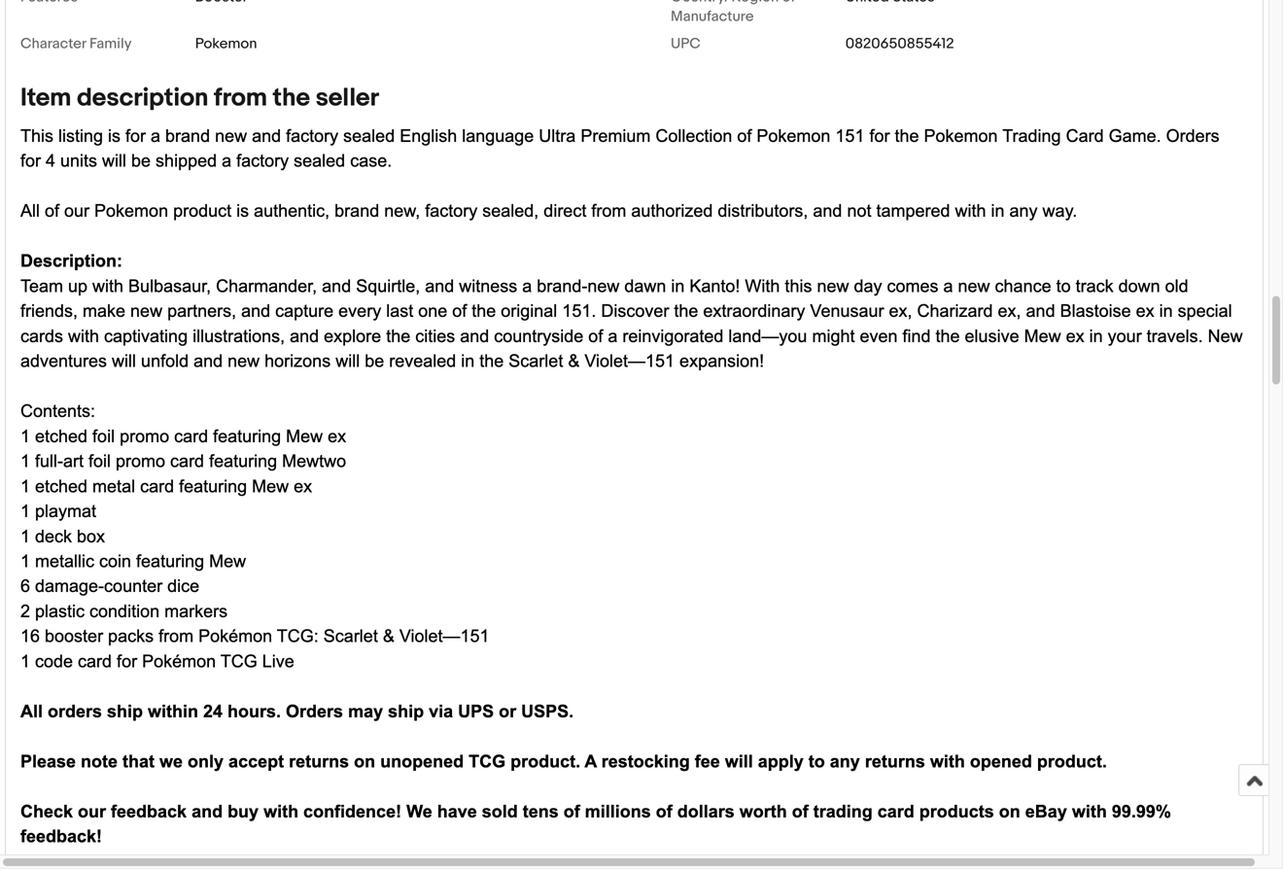 Task type: locate. For each thing, give the bounding box(es) containing it.
country/region
[[671, 0, 779, 6]]

family
[[89, 35, 132, 52]]

character
[[20, 35, 86, 52]]

pokemon
[[195, 35, 257, 52]]

character family
[[20, 35, 132, 52]]

from
[[214, 83, 267, 113]]

seller
[[316, 83, 379, 113]]

the
[[273, 83, 310, 113]]



Task type: describe. For each thing, give the bounding box(es) containing it.
of
[[782, 0, 795, 6]]

description
[[77, 83, 208, 113]]

item description from the seller
[[20, 83, 379, 113]]

0820650855412
[[846, 35, 954, 52]]

upc
[[671, 35, 701, 52]]

manufacture
[[671, 8, 754, 25]]

item
[[20, 83, 71, 113]]

country/region of manufacture
[[671, 0, 795, 25]]



Task type: vqa. For each thing, say whether or not it's contained in the screenshot.
hosts,
no



